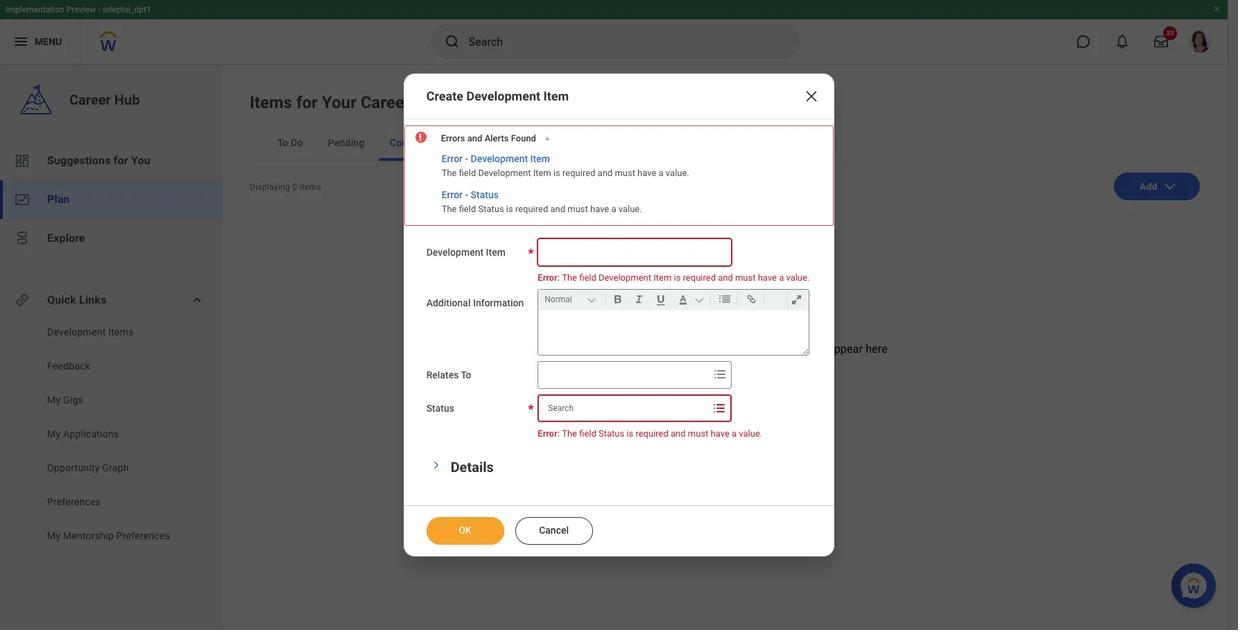 Task type: vqa. For each thing, say whether or not it's contained in the screenshot.
"RELATES TO" 'field'
yes



Task type: locate. For each thing, give the bounding box(es) containing it.
development up additional
[[426, 247, 484, 258]]

is up error - status the field status is required and must have a value.
[[553, 168, 560, 178]]

- inside error - status the field status is required and must have a value.
[[465, 189, 468, 200]]

is down status field
[[627, 429, 633, 439]]

development down error - development item link at the left of page
[[478, 168, 531, 178]]

a inside error - status the field status is required and must have a value.
[[611, 204, 616, 214]]

must inside the error - development item the field development item is required and must have a value.
[[615, 168, 635, 178]]

my gigs
[[47, 395, 83, 406]]

1 vertical spatial error
[[442, 189, 463, 200]]

development items
[[47, 327, 134, 338]]

search image
[[444, 33, 460, 50]]

field
[[459, 168, 476, 178], [459, 204, 476, 214], [579, 272, 596, 283], [579, 429, 596, 439]]

0 vertical spatial items
[[250, 93, 292, 112]]

relates to
[[426, 370, 471, 381]]

for for you
[[114, 154, 128, 167]]

my down my gigs
[[47, 429, 61, 440]]

field down status field
[[579, 429, 596, 439]]

timeline milestone image
[[14, 230, 31, 247]]

the up error - status link
[[442, 168, 457, 178]]

3 my from the top
[[47, 531, 61, 542]]

my inside my mentorship preferences link
[[47, 531, 61, 542]]

1 vertical spatial preferences
[[116, 531, 170, 542]]

error:
[[538, 272, 560, 283], [538, 429, 560, 439]]

1 vertical spatial error:
[[538, 429, 560, 439]]

0 horizontal spatial for
[[114, 154, 128, 167]]

is down error - development item link at the left of page
[[506, 204, 513, 214]]

error
[[442, 153, 463, 164], [442, 189, 463, 200]]

1 vertical spatial my
[[47, 429, 61, 440]]

0 vertical spatial to
[[277, 137, 288, 148]]

a
[[659, 168, 664, 178], [611, 204, 616, 214], [779, 272, 784, 283], [732, 429, 737, 439]]

development item
[[426, 247, 506, 258]]

- for error - status
[[465, 189, 468, 200]]

- inside the error - development item the field development item is required and must have a value.
[[465, 153, 468, 164]]

required up normal group
[[683, 272, 716, 283]]

0 horizontal spatial to
[[277, 137, 288, 148]]

is
[[553, 168, 560, 178], [506, 204, 513, 214], [674, 272, 681, 283], [627, 429, 633, 439]]

0 vertical spatial prompts image
[[712, 366, 729, 383]]

must
[[615, 168, 635, 178], [568, 204, 588, 214], [735, 272, 756, 283], [688, 429, 708, 439]]

0 vertical spatial preferences
[[47, 497, 101, 508]]

opportunity graph
[[47, 463, 129, 474]]

preview
[[66, 5, 96, 15]]

1 my from the top
[[47, 395, 61, 406]]

field inside error - status the field status is required and must have a value.
[[459, 204, 476, 214]]

my left gigs
[[47, 395, 61, 406]]

preferences down opportunity
[[47, 497, 101, 508]]

tab list containing to do
[[250, 125, 1200, 162]]

development up the feedback
[[47, 327, 106, 338]]

field down error - status link
[[459, 204, 476, 214]]

0 horizontal spatial items
[[108, 327, 134, 338]]

the
[[442, 168, 457, 178], [442, 204, 457, 214], [562, 272, 577, 283], [562, 429, 577, 439]]

the inside the error - development item the field development item is required and must have a value.
[[442, 168, 457, 178]]

relates
[[426, 370, 459, 381]]

required down the error - development item the field development item is required and must have a value.
[[515, 204, 548, 214]]

0 vertical spatial for
[[296, 93, 318, 112]]

career right your
[[361, 93, 410, 112]]

1 horizontal spatial to
[[461, 370, 471, 381]]

0 horizontal spatial career
[[69, 92, 111, 108]]

to
[[277, 137, 288, 148], [461, 370, 471, 381]]

have inside the error - development item the field development item is required and must have a value.
[[638, 168, 656, 178]]

required
[[563, 168, 595, 178], [515, 204, 548, 214], [683, 272, 716, 283], [636, 429, 669, 439]]

items for items for your career development
[[250, 93, 292, 112]]

items for your career development
[[250, 93, 513, 112]]

for
[[296, 93, 318, 112], [114, 154, 128, 167], [664, 343, 678, 356]]

1 list from the top
[[0, 142, 222, 258]]

to right relates
[[461, 370, 471, 381]]

list containing development items
[[0, 325, 222, 547]]

items up feedback link
[[108, 327, 134, 338]]

error down errors
[[442, 153, 463, 164]]

career
[[69, 92, 111, 108], [361, 93, 410, 112]]

item up underline image
[[654, 272, 672, 283]]

tab list
[[250, 125, 1200, 162]]

1 vertical spatial -
[[465, 153, 468, 164]]

suggestions for you link
[[0, 142, 222, 180]]

error - status the field status is required and must have a value.
[[442, 189, 642, 214]]

development
[[466, 89, 540, 103], [415, 93, 513, 112], [471, 153, 528, 164], [478, 168, 531, 178], [426, 247, 484, 258], [599, 272, 651, 283], [47, 327, 106, 338]]

2 vertical spatial my
[[47, 531, 61, 542]]

career hub
[[69, 92, 140, 108]]

1 horizontal spatial for
[[296, 93, 318, 112]]

items you complete for your career development will appear here
[[562, 343, 888, 356]]

0 vertical spatial error:
[[538, 272, 560, 283]]

to do
[[277, 137, 303, 148]]

my gigs link
[[46, 393, 188, 407]]

errors
[[441, 133, 465, 143]]

pending
[[328, 137, 365, 148]]

have inside error - status the field status is required and must have a value.
[[590, 204, 609, 214]]

you
[[593, 343, 611, 356]]

1 error from the top
[[442, 153, 463, 164]]

2 list from the top
[[0, 325, 222, 547]]

error: the field status is required and must have a value.
[[538, 429, 762, 439]]

items for items you complete for your career development will appear here
[[562, 343, 591, 356]]

dashboard image
[[14, 153, 31, 169]]

list
[[0, 142, 222, 258], [0, 325, 222, 547]]

items
[[250, 93, 292, 112], [108, 327, 134, 338], [562, 343, 591, 356]]

status down relates
[[426, 403, 454, 414]]

career left hub
[[69, 92, 111, 108]]

gigs
[[63, 395, 83, 406]]

to left the do
[[277, 137, 288, 148]]

2 vertical spatial items
[[562, 343, 591, 356]]

bold image
[[609, 291, 627, 308]]

1 vertical spatial list
[[0, 325, 222, 547]]

error inside the error - development item the field development item is required and must have a value.
[[442, 153, 463, 164]]

found
[[511, 133, 536, 143]]

information
[[473, 298, 524, 309]]

1 vertical spatial items
[[108, 327, 134, 338]]

suggestions
[[47, 154, 111, 167]]

item
[[544, 89, 569, 103], [530, 153, 550, 164], [533, 168, 551, 178], [486, 247, 506, 258], [654, 272, 672, 283]]

development
[[740, 343, 806, 356]]

opportunity graph link
[[46, 461, 188, 475]]

prompts image for status field
[[711, 400, 728, 417]]

preferences down "preferences" link
[[116, 531, 170, 542]]

is inside error - status the field status is required and must have a value.
[[506, 204, 513, 214]]

2 horizontal spatial items
[[562, 343, 591, 356]]

my inside my gigs link
[[47, 395, 61, 406]]

have
[[638, 168, 656, 178], [590, 204, 609, 214], [758, 272, 777, 283], [711, 429, 730, 439]]

error: for development item
[[538, 272, 560, 283]]

2 error: from the top
[[538, 429, 560, 439]]

-
[[98, 5, 101, 15], [465, 153, 468, 164], [465, 189, 468, 200]]

0 vertical spatial -
[[98, 5, 101, 15]]

error inside error - status the field status is required and must have a value.
[[442, 189, 463, 200]]

for inside suggestions for you "link"
[[114, 154, 128, 167]]

my for my mentorship preferences
[[47, 531, 61, 542]]

my left mentorship
[[47, 531, 61, 542]]

inbox large image
[[1154, 35, 1168, 49]]

required up error - status the field status is required and must have a value.
[[563, 168, 595, 178]]

errors and alerts found
[[441, 133, 536, 143]]

my
[[47, 395, 61, 406], [47, 429, 61, 440], [47, 531, 61, 542]]

field inside the error - development item the field development item is required and must have a value.
[[459, 168, 476, 178]]

items up the to do button
[[250, 93, 292, 112]]

2 vertical spatial -
[[465, 189, 468, 200]]

error for error - development item
[[442, 153, 463, 164]]

and
[[467, 133, 482, 143], [598, 168, 613, 178], [550, 204, 565, 214], [718, 272, 733, 283], [671, 429, 686, 439]]

your
[[322, 93, 356, 112]]

1 error: from the top
[[538, 272, 560, 283]]

- right preview on the top of page
[[98, 5, 101, 15]]

0 vertical spatial my
[[47, 395, 61, 406]]

field up error - status link
[[459, 168, 476, 178]]

- down error - development item link at the left of page
[[465, 189, 468, 200]]

2 my from the top
[[47, 429, 61, 440]]

list containing suggestions for you
[[0, 142, 222, 258]]

displaying
[[250, 182, 290, 192]]

2 horizontal spatial for
[[664, 343, 678, 356]]

1 vertical spatial for
[[114, 154, 128, 167]]

my inside my applications link
[[47, 429, 61, 440]]

1 horizontal spatial preferences
[[116, 531, 170, 542]]

error - status link
[[442, 189, 499, 202]]

value.
[[666, 168, 689, 178], [619, 204, 642, 214], [786, 272, 810, 283], [739, 429, 762, 439]]

preferences
[[47, 497, 101, 508], [116, 531, 170, 542]]

cancel
[[539, 525, 569, 536]]

caret up image
[[542, 134, 552, 143]]

prompts image for relates to field
[[712, 366, 729, 383]]

and inside the error - development item the field development item is required and must have a value.
[[598, 168, 613, 178]]

- for error - development item
[[465, 153, 468, 164]]

1 vertical spatial prompts image
[[711, 400, 728, 417]]

0
[[292, 182, 297, 192]]

items left you
[[562, 343, 591, 356]]

1 horizontal spatial items
[[250, 93, 292, 112]]

value. inside the error - development item the field development item is required and must have a value.
[[666, 168, 689, 178]]

- down errors
[[465, 153, 468, 164]]

0 vertical spatial list
[[0, 142, 222, 258]]

2 error from the top
[[442, 189, 463, 200]]

the down error - status link
[[442, 204, 457, 214]]

the up normal "popup button"
[[562, 272, 577, 283]]

my mentorship preferences link
[[46, 529, 188, 543]]

error - development item link
[[442, 153, 550, 166]]

prompts image
[[712, 366, 729, 383], [711, 400, 728, 417]]

chevron down image
[[431, 457, 441, 474]]

status
[[471, 189, 499, 200], [478, 204, 504, 214], [426, 403, 454, 414], [599, 429, 624, 439]]

1 vertical spatial to
[[461, 370, 471, 381]]

0 vertical spatial error
[[442, 153, 463, 164]]

error down error - development item link at the left of page
[[442, 189, 463, 200]]

Development Item text field
[[538, 238, 732, 266]]



Task type: describe. For each thing, give the bounding box(es) containing it.
implementation preview -   adeptai_dpt1
[[6, 5, 151, 15]]

error for error - status
[[442, 189, 463, 200]]

my applications
[[47, 429, 119, 440]]

Relates To field
[[538, 363, 709, 388]]

and inside error - status the field status is required and must have a value.
[[550, 204, 565, 214]]

create development item
[[426, 89, 569, 103]]

explore
[[47, 232, 85, 245]]

status down status field
[[599, 429, 624, 439]]

a inside the error - development item the field development item is required and must have a value.
[[659, 168, 664, 178]]

hub
[[114, 92, 140, 108]]

italic image
[[630, 291, 649, 308]]

your
[[681, 343, 703, 356]]

required inside the error - development item the field development item is required and must have a value.
[[563, 168, 595, 178]]

pending button
[[317, 125, 376, 161]]

you
[[131, 154, 150, 167]]

for for your
[[296, 93, 318, 112]]

my applications link
[[46, 427, 188, 441]]

error - development item the field development item is required and must have a value.
[[442, 153, 689, 178]]

development items link
[[46, 325, 188, 339]]

is inside the error - development item the field development item is required and must have a value.
[[553, 168, 560, 178]]

Status field
[[539, 396, 710, 421]]

completed
[[390, 137, 439, 148]]

Additional Information text field
[[538, 311, 809, 355]]

preferences link
[[46, 495, 188, 509]]

to do button
[[266, 125, 314, 161]]

notifications large image
[[1115, 35, 1129, 49]]

suggestions for you
[[47, 154, 150, 167]]

maximize image
[[788, 291, 806, 308]]

item up "information"
[[486, 247, 506, 258]]

details
[[451, 459, 494, 476]]

normal button
[[542, 292, 602, 307]]

details button
[[451, 459, 494, 476]]

adeptai_dpt1
[[103, 5, 151, 15]]

feedback
[[47, 361, 90, 372]]

items inside list
[[108, 327, 134, 338]]

2 vertical spatial for
[[664, 343, 678, 356]]

item up caret up 'image'
[[544, 89, 569, 103]]

additional
[[426, 298, 471, 309]]

the inside error - status the field status is required and must have a value.
[[442, 204, 457, 214]]

underline image
[[652, 291, 671, 308]]

plan
[[47, 193, 70, 206]]

mentorship
[[63, 531, 114, 542]]

graph
[[102, 463, 129, 474]]

displaying 0 items
[[250, 182, 321, 192]]

details dialog
[[403, 73, 835, 557]]

link image
[[742, 291, 761, 308]]

plan link
[[0, 180, 222, 219]]

exclamation image
[[415, 132, 425, 143]]

to inside details dialog
[[461, 370, 471, 381]]

my for my gigs
[[47, 395, 61, 406]]

required inside error - status the field status is required and must have a value.
[[515, 204, 548, 214]]

value. inside error - status the field status is required and must have a value.
[[619, 204, 642, 214]]

will
[[808, 343, 825, 356]]

onboarding home image
[[14, 191, 31, 208]]

status down error - development item link at the left of page
[[471, 189, 499, 200]]

normal group
[[542, 290, 812, 311]]

close environment banner image
[[1213, 5, 1221, 13]]

here
[[866, 343, 888, 356]]

my mentorship preferences
[[47, 531, 170, 542]]

- inside banner
[[98, 5, 101, 15]]

development up alerts
[[466, 89, 540, 103]]

normal
[[545, 295, 572, 304]]

implementation
[[6, 5, 64, 15]]

development inside list
[[47, 327, 106, 338]]

ok button
[[426, 518, 504, 545]]

1 horizontal spatial career
[[361, 93, 410, 112]]

applications
[[63, 429, 119, 440]]

is up normal group
[[674, 272, 681, 283]]

profile logan mcneil element
[[1181, 26, 1219, 57]]

development down alerts
[[471, 153, 528, 164]]

items
[[300, 182, 321, 192]]

to inside button
[[277, 137, 288, 148]]

development up bold image
[[599, 272, 651, 283]]

cancel button
[[515, 518, 593, 545]]

career
[[706, 343, 738, 356]]

must inside error - status the field status is required and must have a value.
[[568, 204, 588, 214]]

item up error - status the field status is required and must have a value.
[[533, 168, 551, 178]]

opportunity
[[47, 463, 100, 474]]

my for my applications
[[47, 429, 61, 440]]

status down error - status link
[[478, 204, 504, 214]]

explore link
[[0, 219, 222, 258]]

ok
[[459, 525, 472, 536]]

error: the field development item is required and must have a value.
[[538, 272, 810, 283]]

implementation preview -   adeptai_dpt1 banner
[[0, 0, 1228, 64]]

feedback link
[[46, 359, 188, 373]]

completed button
[[379, 125, 450, 161]]

error: for status
[[538, 429, 560, 439]]

0 horizontal spatial preferences
[[47, 497, 101, 508]]

create
[[426, 89, 463, 103]]

do
[[291, 137, 303, 148]]

appear
[[828, 343, 863, 356]]

additional information
[[426, 298, 524, 309]]

field up normal "popup button"
[[579, 272, 596, 283]]

item down caret up 'image'
[[530, 153, 550, 164]]

development up errors
[[415, 93, 513, 112]]

bulleted list image
[[715, 291, 734, 308]]

x image
[[804, 88, 820, 105]]

alerts
[[485, 133, 509, 143]]

complete
[[614, 343, 661, 356]]

required down status field
[[636, 429, 669, 439]]

the down status field
[[562, 429, 577, 439]]



